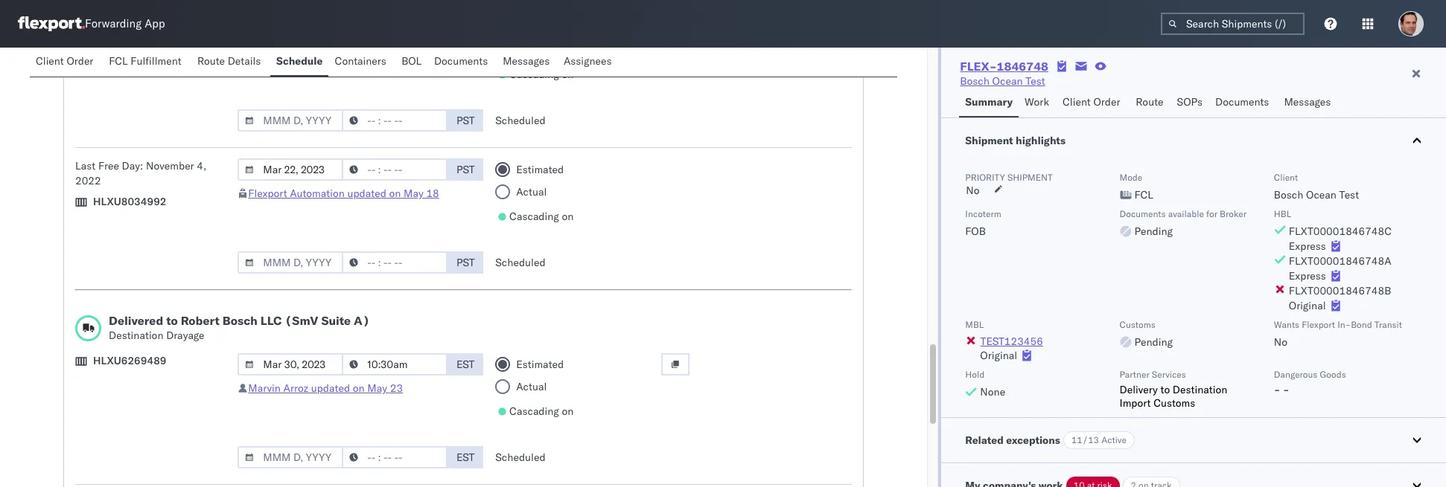 Task type: describe. For each thing, give the bounding box(es) containing it.
pending for customs
[[1135, 336, 1173, 349]]

transit
[[1375, 320, 1403, 331]]

to inside delivered to robert bosch llc (smv suite a) destination drayage
[[166, 314, 178, 328]]

day:
[[122, 159, 143, 173]]

bosch ocean test
[[960, 74, 1045, 88]]

cascading on for pst
[[510, 210, 574, 223]]

on for fourth mmm d, yyyy text field from the top of the page's -- : -- -- text field
[[562, 405, 574, 419]]

november
[[146, 159, 194, 173]]

on for -- : -- -- text field associated with first mmm d, yyyy text field from the top of the page
[[562, 68, 574, 81]]

forwarding app
[[85, 17, 165, 31]]

1846748
[[997, 59, 1049, 74]]

estimated for est
[[516, 358, 564, 372]]

dangerous goods - -
[[1274, 369, 1346, 397]]

route details button
[[191, 48, 270, 77]]

cascading for est
[[510, 405, 559, 419]]

flexport automation updated on may 18
[[248, 187, 439, 200]]

est for fourth mmm d, yyyy text field from the top of the page's -- : -- -- text field
[[457, 451, 475, 465]]

pending for documents available for broker
[[1135, 225, 1173, 238]]

ocean inside "client bosch ocean test incoterm fob"
[[1306, 188, 1337, 202]]

available
[[1168, 209, 1204, 220]]

client bosch ocean test incoterm fob
[[966, 172, 1359, 238]]

dangerous
[[1274, 369, 1318, 381]]

2022
[[75, 174, 101, 188]]

bond
[[1351, 320, 1372, 331]]

containers
[[335, 54, 386, 68]]

bol button
[[396, 48, 428, 77]]

sops
[[1177, 95, 1203, 109]]

flex-1846748
[[960, 59, 1049, 74]]

forwarding app link
[[18, 16, 165, 31]]

shipment highlights
[[966, 134, 1066, 147]]

shipment highlights button
[[942, 118, 1446, 163]]

wants flexport in-bond transit no
[[1274, 320, 1403, 349]]

route for route
[[1136, 95, 1164, 109]]

0 horizontal spatial messages button
[[497, 48, 558, 77]]

fob
[[966, 225, 986, 238]]

1 horizontal spatial client order button
[[1057, 89, 1130, 118]]

1 vertical spatial messages button
[[1278, 89, 1339, 118]]

related
[[966, 434, 1004, 448]]

sops button
[[1171, 89, 1210, 118]]

suite
[[321, 314, 351, 328]]

last
[[75, 159, 96, 173]]

incoterm
[[966, 209, 1002, 220]]

11/13 active
[[1072, 435, 1127, 446]]

work
[[1025, 95, 1049, 109]]

1 vertical spatial documents button
[[1210, 89, 1278, 118]]

delivered to robert bosch llc (smv suite a) destination drayage
[[109, 314, 370, 343]]

client for the right client order button
[[1063, 95, 1091, 109]]

scheduled for pst
[[496, 256, 546, 270]]

18
[[426, 187, 439, 200]]

wants
[[1274, 320, 1300, 331]]

0 vertical spatial order
[[67, 54, 93, 68]]

-- : -- -- text field for first mmm d, yyyy text field from the top of the page
[[342, 109, 448, 132]]

1 cascading on from the top
[[510, 68, 574, 81]]

partner services delivery to destination import customs
[[1120, 369, 1228, 410]]

drayage
[[166, 329, 205, 343]]

flxt00001846748a
[[1289, 255, 1392, 268]]

4,
[[197, 159, 207, 173]]

work button
[[1019, 89, 1057, 118]]

assignees
[[564, 54, 612, 68]]

1 scheduled from the top
[[496, 114, 546, 127]]

schedule button
[[270, 48, 329, 77]]

summary
[[966, 95, 1013, 109]]

llc
[[261, 314, 282, 328]]

documents for documents button to the bottom
[[1216, 95, 1269, 109]]

arroz
[[283, 382, 308, 396]]

fcl for fcl fulfillment
[[109, 54, 128, 68]]

a)
[[354, 314, 370, 328]]

route button
[[1130, 89, 1171, 118]]

schedule
[[276, 54, 323, 68]]

priority shipment
[[966, 172, 1053, 183]]

flex-
[[960, 59, 997, 74]]

(smv
[[285, 314, 318, 328]]

forwarding
[[85, 17, 142, 31]]

1 vertical spatial order
[[1094, 95, 1121, 109]]

automation
[[290, 187, 345, 200]]

scheduled for est
[[496, 451, 546, 465]]

test inside bosch ocean test link
[[1026, 74, 1045, 88]]

summary button
[[960, 89, 1019, 118]]

flxt00001846748b
[[1289, 285, 1392, 298]]

documents available for broker
[[1120, 209, 1247, 220]]

shipment
[[966, 134, 1013, 147]]

containers button
[[329, 48, 396, 77]]

0 vertical spatial client order button
[[30, 48, 103, 77]]

partner
[[1120, 369, 1150, 381]]

broker
[[1220, 209, 1247, 220]]

bosch inside "client bosch ocean test incoterm fob"
[[1274, 188, 1304, 202]]

fcl fulfillment
[[109, 54, 181, 68]]



Task type: vqa. For each thing, say whether or not it's contained in the screenshot.
bottommost Customs
yes



Task type: locate. For each thing, give the bounding box(es) containing it.
1 estimated from the top
[[516, 163, 564, 177]]

-- : -- -- text field up a)
[[342, 252, 448, 274]]

-- : -- -- text field for mmm d, yyyy text box
[[342, 252, 448, 274]]

2 vertical spatial client
[[1274, 172, 1298, 183]]

-- : -- -- text field
[[342, 109, 448, 132], [342, 159, 448, 181], [342, 252, 448, 274], [342, 447, 448, 469]]

route details
[[197, 54, 261, 68]]

may for 18
[[404, 187, 424, 200]]

1 vertical spatial may
[[367, 382, 387, 396]]

pst for -- : -- -- text field associated with first mmm d, yyyy text field from the top of the page
[[457, 114, 475, 127]]

0 vertical spatial customs
[[1120, 320, 1156, 331]]

2 actual from the top
[[516, 185, 547, 199]]

actual
[[516, 43, 547, 57], [516, 185, 547, 199], [516, 381, 547, 394]]

3 cascading from the top
[[510, 405, 559, 419]]

client up hbl
[[1274, 172, 1298, 183]]

order down forwarding app link
[[67, 54, 93, 68]]

0 vertical spatial test
[[1026, 74, 1045, 88]]

estimated for pst
[[516, 163, 564, 177]]

pst for -- : -- -- text field related to mmm d, yyyy text box
[[457, 256, 475, 270]]

mode
[[1120, 172, 1143, 183]]

client order button
[[30, 48, 103, 77], [1057, 89, 1130, 118]]

2 estimated from the top
[[516, 358, 564, 372]]

0 vertical spatial bosch
[[960, 74, 990, 88]]

bol
[[402, 54, 422, 68]]

documents for leftmost documents button
[[434, 54, 488, 68]]

0 vertical spatial client
[[36, 54, 64, 68]]

original up wants on the right bottom
[[1289, 299, 1326, 313]]

messages
[[503, 54, 550, 68], [1284, 95, 1331, 109]]

order
[[67, 54, 93, 68], [1094, 95, 1121, 109]]

may left 18
[[404, 187, 424, 200]]

2 vertical spatial bosch
[[223, 314, 258, 328]]

exceptions
[[1006, 434, 1060, 448]]

1 vertical spatial documents
[[1216, 95, 1269, 109]]

1 horizontal spatial test
[[1340, 188, 1359, 202]]

2 est from the top
[[457, 451, 475, 465]]

fcl for fcl
[[1135, 188, 1154, 202]]

0 horizontal spatial documents button
[[428, 48, 497, 77]]

2 cascading from the top
[[510, 210, 559, 223]]

express
[[1289, 240, 1326, 253], [1289, 270, 1326, 283]]

1 horizontal spatial messages
[[1284, 95, 1331, 109]]

2 cascading on from the top
[[510, 210, 574, 223]]

2 vertical spatial actual
[[516, 381, 547, 394]]

0 horizontal spatial to
[[166, 314, 178, 328]]

mmm d, yyyy text field down arroz
[[238, 447, 344, 469]]

1 vertical spatial ocean
[[1306, 188, 1337, 202]]

1 vertical spatial estimated
[[516, 358, 564, 372]]

2 pending from the top
[[1135, 336, 1173, 349]]

cascading
[[510, 68, 559, 81], [510, 210, 559, 223], [510, 405, 559, 419]]

2 vertical spatial pst
[[457, 256, 475, 270]]

marvin
[[248, 382, 281, 396]]

ocean down flex-1846748 link at the top right of the page
[[993, 74, 1023, 88]]

documents down mode
[[1120, 209, 1166, 220]]

last free day: november 4, 2022
[[75, 159, 207, 188]]

pending down documents available for broker
[[1135, 225, 1173, 238]]

no inside wants flexport in-bond transit no
[[1274, 336, 1288, 349]]

MMM D, YYYY text field
[[238, 109, 344, 132], [238, 159, 344, 181], [238, 354, 344, 376], [238, 447, 344, 469]]

0 horizontal spatial no
[[966, 184, 980, 197]]

delivered
[[109, 314, 163, 328]]

marvin arroz updated on may 23
[[248, 382, 403, 396]]

client inside "client bosch ocean test incoterm fob"
[[1274, 172, 1298, 183]]

0 vertical spatial estimated
[[516, 163, 564, 177]]

mmm d, yyyy text field up automation
[[238, 159, 344, 181]]

import
[[1120, 397, 1151, 410]]

0 vertical spatial updated
[[347, 187, 386, 200]]

1 horizontal spatial bosch
[[960, 74, 990, 88]]

3 cascading on from the top
[[510, 405, 574, 419]]

messages for left the messages button
[[503, 54, 550, 68]]

actual for est
[[516, 381, 547, 394]]

client down flexport. image
[[36, 54, 64, 68]]

services
[[1152, 369, 1186, 381]]

0 vertical spatial no
[[966, 184, 980, 197]]

1 pst from the top
[[457, 114, 475, 127]]

1 horizontal spatial client order
[[1063, 95, 1121, 109]]

0 vertical spatial client order
[[36, 54, 93, 68]]

4 -- : -- -- text field from the top
[[342, 447, 448, 469]]

0 horizontal spatial client order
[[36, 54, 93, 68]]

test up flxt00001846748c
[[1340, 188, 1359, 202]]

order left route button
[[1094, 95, 1121, 109]]

0 horizontal spatial flexport
[[248, 187, 287, 200]]

no
[[966, 184, 980, 197], [1274, 336, 1288, 349]]

2 vertical spatial documents
[[1120, 209, 1166, 220]]

marvin arroz updated on may 23 button
[[248, 382, 403, 396]]

1 horizontal spatial may
[[404, 187, 424, 200]]

cascading on for est
[[510, 405, 574, 419]]

1 horizontal spatial flexport
[[1302, 320, 1336, 331]]

2 express from the top
[[1289, 270, 1326, 283]]

highlights
[[1016, 134, 1066, 147]]

0 vertical spatial cascading
[[510, 68, 559, 81]]

-
[[1274, 384, 1281, 397], [1283, 384, 1290, 397]]

1 express from the top
[[1289, 240, 1326, 253]]

1 vertical spatial scheduled
[[496, 256, 546, 270]]

pending
[[1135, 225, 1173, 238], [1135, 336, 1173, 349]]

MMM D, YYYY text field
[[238, 252, 344, 274]]

customs
[[1120, 320, 1156, 331], [1154, 397, 1196, 410]]

0 horizontal spatial messages
[[503, 54, 550, 68]]

-- : -- -- text field for third mmm d, yyyy text field from the bottom of the page
[[342, 159, 448, 181]]

route left sops
[[1136, 95, 1164, 109]]

route
[[197, 54, 225, 68], [1136, 95, 1164, 109]]

fcl inside button
[[109, 54, 128, 68]]

no down wants on the right bottom
[[1274, 336, 1288, 349]]

pending up services
[[1135, 336, 1173, 349]]

updated right arroz
[[311, 382, 350, 396]]

hold
[[966, 369, 985, 381]]

1 vertical spatial client order
[[1063, 95, 1121, 109]]

related exceptions
[[966, 434, 1060, 448]]

cascading for pst
[[510, 210, 559, 223]]

client right work button
[[1063, 95, 1091, 109]]

hlxu8034992
[[93, 195, 166, 209]]

may left 23
[[367, 382, 387, 396]]

details
[[228, 54, 261, 68]]

customs down services
[[1154, 397, 1196, 410]]

1 vertical spatial client
[[1063, 95, 1091, 109]]

0 horizontal spatial route
[[197, 54, 225, 68]]

1 horizontal spatial messages button
[[1278, 89, 1339, 118]]

client order button down flexport. image
[[30, 48, 103, 77]]

2 pst from the top
[[457, 163, 475, 177]]

fcl down mode
[[1135, 188, 1154, 202]]

express up flxt00001846748b
[[1289, 270, 1326, 283]]

updated right automation
[[347, 187, 386, 200]]

bosch down flex-
[[960, 74, 990, 88]]

pst for third mmm d, yyyy text field from the bottom of the page's -- : -- -- text field
[[457, 163, 475, 177]]

3 actual from the top
[[516, 381, 547, 394]]

bosch inside delivered to robert bosch llc (smv suite a) destination drayage
[[223, 314, 258, 328]]

1 horizontal spatial order
[[1094, 95, 1121, 109]]

pst
[[457, 114, 475, 127], [457, 163, 475, 177], [457, 256, 475, 270]]

documents right the 'sops' button
[[1216, 95, 1269, 109]]

updated for arroz
[[311, 382, 350, 396]]

1 vertical spatial flexport
[[1302, 320, 1336, 331]]

flexport inside wants flexport in-bond transit no
[[1302, 320, 1336, 331]]

test123456 button
[[980, 335, 1044, 349]]

mmm d, yyyy text field down the schedule button
[[238, 109, 344, 132]]

destination inside delivered to robert bosch llc (smv suite a) destination drayage
[[109, 329, 164, 343]]

-- : -- -- text field for fourth mmm d, yyyy text field from the top of the page
[[342, 447, 448, 469]]

fulfillment
[[131, 54, 181, 68]]

for
[[1207, 209, 1218, 220]]

documents button
[[428, 48, 497, 77], [1210, 89, 1278, 118]]

2 - from the left
[[1283, 384, 1290, 397]]

bosch
[[960, 74, 990, 88], [1274, 188, 1304, 202], [223, 314, 258, 328]]

flxt00001846748c
[[1289, 225, 1392, 238]]

route left details
[[197, 54, 225, 68]]

0 vertical spatial flexport
[[248, 187, 287, 200]]

to up drayage
[[166, 314, 178, 328]]

test inside "client bosch ocean test incoterm fob"
[[1340, 188, 1359, 202]]

0 vertical spatial destination
[[109, 329, 164, 343]]

2 vertical spatial cascading
[[510, 405, 559, 419]]

1 vertical spatial express
[[1289, 270, 1326, 283]]

1 -- : -- -- text field from the top
[[342, 109, 448, 132]]

1 horizontal spatial to
[[1161, 384, 1170, 397]]

flexport. image
[[18, 16, 85, 31]]

1 vertical spatial pending
[[1135, 336, 1173, 349]]

1 - from the left
[[1274, 384, 1281, 397]]

app
[[145, 17, 165, 31]]

1 vertical spatial test
[[1340, 188, 1359, 202]]

1 horizontal spatial route
[[1136, 95, 1164, 109]]

client order for the top client order button
[[36, 54, 93, 68]]

est for -- : -- -- text box
[[457, 358, 475, 372]]

2 mmm d, yyyy text field from the top
[[238, 159, 344, 181]]

1 vertical spatial bosch
[[1274, 188, 1304, 202]]

0 horizontal spatial fcl
[[109, 54, 128, 68]]

-- : -- -- text field
[[342, 354, 448, 376]]

1 cascading from the top
[[510, 68, 559, 81]]

0 horizontal spatial -
[[1274, 384, 1281, 397]]

0 horizontal spatial test
[[1026, 74, 1045, 88]]

messages for the bottommost the messages button
[[1284, 95, 1331, 109]]

client order down flexport. image
[[36, 54, 93, 68]]

1 vertical spatial cascading on
[[510, 210, 574, 223]]

2 vertical spatial cascading on
[[510, 405, 574, 419]]

express up flxt00001846748a
[[1289, 240, 1326, 253]]

destination
[[109, 329, 164, 343], [1173, 384, 1228, 397]]

4 mmm d, yyyy text field from the top
[[238, 447, 344, 469]]

test123456
[[981, 335, 1043, 349]]

to inside partner services delivery to destination import customs
[[1161, 384, 1170, 397]]

test down the 1846748
[[1026, 74, 1045, 88]]

goods
[[1320, 369, 1346, 381]]

to
[[166, 314, 178, 328], [1161, 384, 1170, 397]]

0 vertical spatial documents
[[434, 54, 488, 68]]

mmm d, yyyy text field up arroz
[[238, 354, 344, 376]]

0 vertical spatial documents button
[[428, 48, 497, 77]]

documents right bol button
[[434, 54, 488, 68]]

-- : -- -- text field down bol button
[[342, 109, 448, 132]]

assignees button
[[558, 48, 621, 77]]

0 vertical spatial actual
[[516, 43, 547, 57]]

1 pending from the top
[[1135, 225, 1173, 238]]

2 scheduled from the top
[[496, 256, 546, 270]]

original down test123456
[[980, 349, 1018, 363]]

0 horizontal spatial destination
[[109, 329, 164, 343]]

1 vertical spatial pst
[[457, 163, 475, 177]]

3 pst from the top
[[457, 256, 475, 270]]

flexport automation updated on may 18 button
[[248, 187, 439, 200]]

ocean up flxt00001846748c
[[1306, 188, 1337, 202]]

1 vertical spatial actual
[[516, 185, 547, 199]]

1 actual from the top
[[516, 43, 547, 57]]

destination inside partner services delivery to destination import customs
[[1173, 384, 1228, 397]]

fcl
[[109, 54, 128, 68], [1135, 188, 1154, 202]]

0 horizontal spatial documents
[[434, 54, 488, 68]]

route inside button
[[1136, 95, 1164, 109]]

1 horizontal spatial fcl
[[1135, 188, 1154, 202]]

updated
[[347, 187, 386, 200], [311, 382, 350, 396]]

1 horizontal spatial destination
[[1173, 384, 1228, 397]]

1 horizontal spatial no
[[1274, 336, 1288, 349]]

1 vertical spatial destination
[[1173, 384, 1228, 397]]

may for 23
[[367, 382, 387, 396]]

2 horizontal spatial documents
[[1216, 95, 1269, 109]]

documents for documents available for broker
[[1120, 209, 1166, 220]]

0 horizontal spatial client order button
[[30, 48, 103, 77]]

express for flxt00001846748c
[[1289, 240, 1326, 253]]

flexport left automation
[[248, 187, 287, 200]]

0 vertical spatial messages
[[503, 54, 550, 68]]

customs up the partner
[[1120, 320, 1156, 331]]

robert
[[181, 314, 220, 328]]

messages button
[[497, 48, 558, 77], [1278, 89, 1339, 118]]

client order for the right client order button
[[1063, 95, 1121, 109]]

-- : -- -- text field up 18
[[342, 159, 448, 181]]

active
[[1102, 435, 1127, 446]]

1 vertical spatial est
[[457, 451, 475, 465]]

1 est from the top
[[457, 358, 475, 372]]

Search Shipments (/) text field
[[1161, 13, 1305, 35]]

3 mmm d, yyyy text field from the top
[[238, 354, 344, 376]]

shipment
[[1008, 172, 1053, 183]]

1 vertical spatial no
[[1274, 336, 1288, 349]]

on for -- : -- -- text field related to mmm d, yyyy text box
[[562, 210, 574, 223]]

1 vertical spatial client order button
[[1057, 89, 1130, 118]]

to down services
[[1161, 384, 1170, 397]]

1 horizontal spatial documents button
[[1210, 89, 1278, 118]]

client for the top client order button
[[36, 54, 64, 68]]

23
[[390, 382, 403, 396]]

0 vertical spatial fcl
[[109, 54, 128, 68]]

route for route details
[[197, 54, 225, 68]]

0 vertical spatial may
[[404, 187, 424, 200]]

est
[[457, 358, 475, 372], [457, 451, 475, 465]]

0 vertical spatial route
[[197, 54, 225, 68]]

1 vertical spatial to
[[1161, 384, 1170, 397]]

scheduled
[[496, 114, 546, 127], [496, 256, 546, 270], [496, 451, 546, 465]]

on
[[562, 68, 574, 81], [389, 187, 401, 200], [562, 210, 574, 223], [353, 382, 365, 396], [562, 405, 574, 419]]

1 vertical spatial original
[[980, 349, 1018, 363]]

hlxu6269489
[[93, 355, 166, 368]]

in-
[[1338, 320, 1351, 331]]

mbl
[[966, 320, 984, 331]]

0 horizontal spatial order
[[67, 54, 93, 68]]

1 horizontal spatial documents
[[1120, 209, 1166, 220]]

estimated
[[516, 163, 564, 177], [516, 358, 564, 372]]

1 horizontal spatial client
[[1063, 95, 1091, 109]]

no down the priority
[[966, 184, 980, 197]]

0 vertical spatial scheduled
[[496, 114, 546, 127]]

hbl
[[1274, 209, 1292, 220]]

fcl fulfillment button
[[103, 48, 191, 77]]

flexport
[[248, 187, 287, 200], [1302, 320, 1336, 331]]

route inside button
[[197, 54, 225, 68]]

none
[[980, 386, 1006, 399]]

express for flxt00001846748a
[[1289, 270, 1326, 283]]

documents button right sops
[[1210, 89, 1278, 118]]

0 horizontal spatial original
[[980, 349, 1018, 363]]

client order button right work on the top
[[1057, 89, 1130, 118]]

destination down delivered
[[109, 329, 164, 343]]

0 vertical spatial pst
[[457, 114, 475, 127]]

0 vertical spatial express
[[1289, 240, 1326, 253]]

bosch left llc
[[223, 314, 258, 328]]

0 vertical spatial cascading on
[[510, 68, 574, 81]]

0 vertical spatial original
[[1289, 299, 1326, 313]]

free
[[98, 159, 119, 173]]

2 horizontal spatial client
[[1274, 172, 1298, 183]]

1 horizontal spatial ocean
[[1306, 188, 1337, 202]]

1 vertical spatial cascading
[[510, 210, 559, 223]]

1 vertical spatial fcl
[[1135, 188, 1154, 202]]

bosch up hbl
[[1274, 188, 1304, 202]]

bosch ocean test link
[[960, 74, 1045, 89]]

customs inside partner services delivery to destination import customs
[[1154, 397, 1196, 410]]

updated for automation
[[347, 187, 386, 200]]

priority
[[966, 172, 1005, 183]]

fcl left fulfillment
[[109, 54, 128, 68]]

2 -- : -- -- text field from the top
[[342, 159, 448, 181]]

documents button right bol on the left of the page
[[428, 48, 497, 77]]

flexport left in-
[[1302, 320, 1336, 331]]

-- : -- -- text field down 23
[[342, 447, 448, 469]]

1 vertical spatial customs
[[1154, 397, 1196, 410]]

2 horizontal spatial bosch
[[1274, 188, 1304, 202]]

0 vertical spatial pending
[[1135, 225, 1173, 238]]

3 -- : -- -- text field from the top
[[342, 252, 448, 274]]

3 scheduled from the top
[[496, 451, 546, 465]]

flex-1846748 link
[[960, 59, 1049, 74]]

0 vertical spatial messages button
[[497, 48, 558, 77]]

0 horizontal spatial ocean
[[993, 74, 1023, 88]]

11/13
[[1072, 435, 1099, 446]]

may
[[404, 187, 424, 200], [367, 382, 387, 396]]

delivery
[[1120, 384, 1158, 397]]

1 mmm d, yyyy text field from the top
[[238, 109, 344, 132]]

client order right work button
[[1063, 95, 1121, 109]]

actual for pst
[[516, 185, 547, 199]]

0 horizontal spatial bosch
[[223, 314, 258, 328]]

destination down services
[[1173, 384, 1228, 397]]



